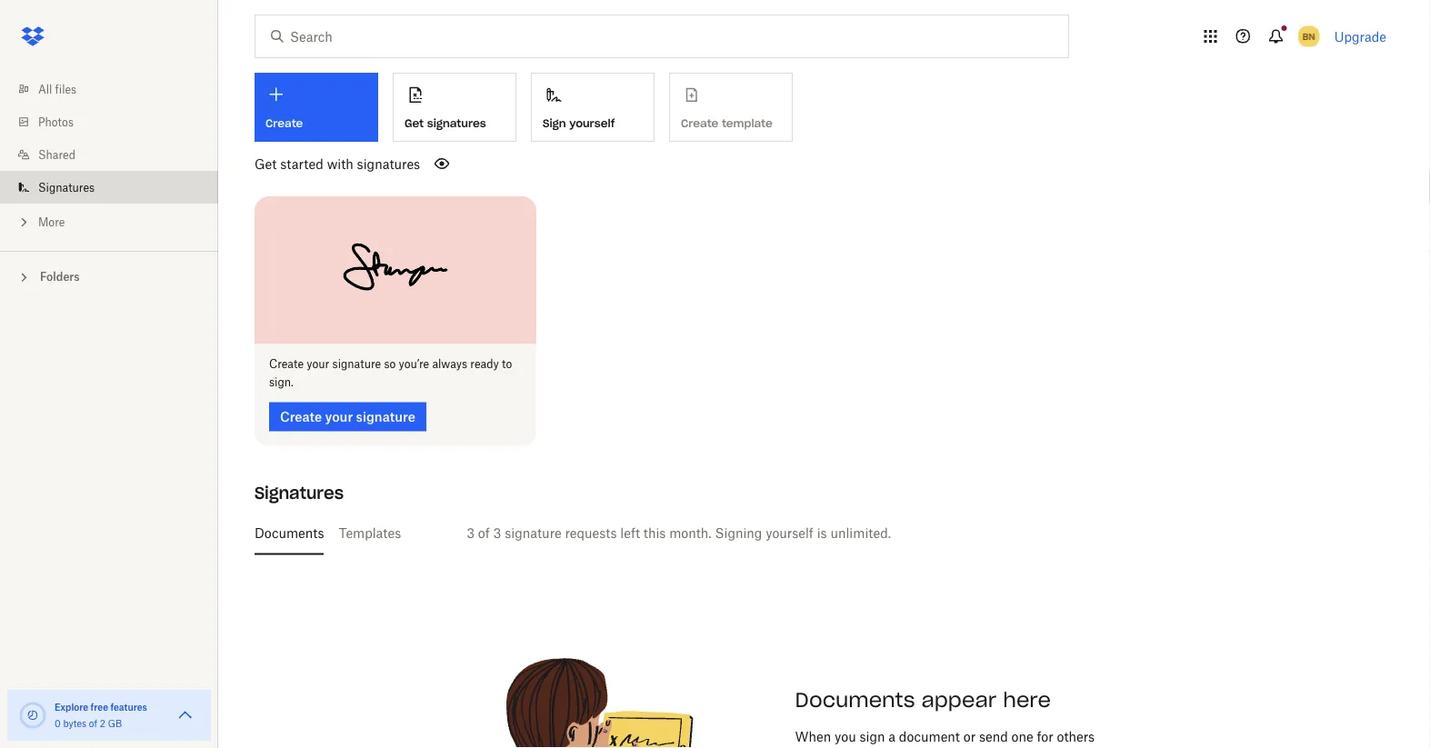 Task type: locate. For each thing, give the bounding box(es) containing it.
create for create
[[266, 116, 303, 131]]

0 vertical spatial signatures
[[38, 181, 95, 194]]

always
[[432, 358, 468, 371]]

your down create your signature so you're always ready to sign. at left
[[325, 409, 353, 425]]

0 vertical spatial signature
[[333, 358, 381, 371]]

your up create your signature
[[307, 358, 330, 371]]

for
[[1037, 730, 1054, 745]]

signatures
[[427, 116, 486, 130], [357, 156, 420, 171]]

your
[[307, 358, 330, 371], [325, 409, 353, 425]]

0 horizontal spatial signatures
[[357, 156, 420, 171]]

your inside create your signature so you're always ready to sign.
[[307, 358, 330, 371]]

1 vertical spatial yourself
[[766, 526, 814, 541]]

create up 'sign.'
[[269, 358, 304, 371]]

0 vertical spatial documents
[[255, 526, 324, 541]]

2
[[100, 718, 105, 730]]

here
[[1004, 687, 1051, 713]]

2 vertical spatial signature
[[505, 526, 562, 541]]

signatures down shared
[[38, 181, 95, 194]]

0 vertical spatial of
[[478, 526, 490, 541]]

get for get signatures
[[405, 116, 424, 130]]

create
[[266, 116, 303, 131], [269, 358, 304, 371], [280, 409, 322, 425]]

documents
[[255, 526, 324, 541], [795, 687, 915, 713]]

0 vertical spatial your
[[307, 358, 330, 371]]

1 vertical spatial signature
[[356, 409, 416, 425]]

create for create your signature so you're always ready to sign.
[[269, 358, 304, 371]]

create inside popup button
[[266, 116, 303, 131]]

create inside create your signature so you're always ready to sign.
[[269, 358, 304, 371]]

quota usage element
[[18, 701, 47, 730]]

your for create your signature so you're always ready to sign.
[[307, 358, 330, 371]]

ready
[[471, 358, 499, 371]]

templates
[[339, 526, 401, 541]]

0 vertical spatial yourself
[[570, 116, 615, 130]]

or
[[964, 730, 976, 745]]

more
[[38, 215, 65, 229]]

documents up you at the bottom
[[795, 687, 915, 713]]

1 horizontal spatial of
[[478, 526, 490, 541]]

1 horizontal spatial 3
[[494, 526, 502, 541]]

list
[[0, 62, 218, 251]]

requests
[[565, 526, 617, 541]]

yourself left is
[[766, 526, 814, 541]]

documents appear here
[[795, 687, 1051, 713]]

0 horizontal spatial 3
[[467, 526, 475, 541]]

of inside explore free features 0 bytes of 2 gb
[[89, 718, 97, 730]]

this
[[644, 526, 666, 541]]

yourself
[[570, 116, 615, 130], [766, 526, 814, 541]]

0 vertical spatial create
[[266, 116, 303, 131]]

signature left so
[[333, 358, 381, 371]]

signature inside create your signature so you're always ready to sign.
[[333, 358, 381, 371]]

a
[[889, 730, 896, 745]]

1 vertical spatial documents
[[795, 687, 915, 713]]

1 horizontal spatial yourself
[[766, 526, 814, 541]]

create up started
[[266, 116, 303, 131]]

month.
[[670, 526, 712, 541]]

signatures inside list item
[[38, 181, 95, 194]]

shared
[[38, 148, 76, 161]]

signatures list item
[[0, 171, 218, 204]]

get signatures
[[405, 116, 486, 130]]

0 vertical spatial signatures
[[427, 116, 486, 130]]

features
[[110, 702, 147, 713]]

0 horizontal spatial of
[[89, 718, 97, 730]]

create down 'sign.'
[[280, 409, 322, 425]]

signatures
[[38, 181, 95, 194], [255, 483, 344, 504]]

free
[[91, 702, 108, 713]]

signature inside button
[[356, 409, 416, 425]]

your inside create your signature button
[[325, 409, 353, 425]]

1 horizontal spatial get
[[405, 116, 424, 130]]

signatures up "documents" tab
[[255, 483, 344, 504]]

yourself right sign at the left top of the page
[[570, 116, 615, 130]]

shared link
[[15, 138, 218, 171]]

documents inside tab list
[[255, 526, 324, 541]]

create your signature
[[280, 409, 416, 425]]

create your signature so you're always ready to sign.
[[269, 358, 512, 389]]

get up get started with signatures
[[405, 116, 424, 130]]

create for create your signature
[[280, 409, 322, 425]]

1 vertical spatial get
[[255, 156, 277, 171]]

get inside get signatures button
[[405, 116, 424, 130]]

1 vertical spatial of
[[89, 718, 97, 730]]

your for create your signature
[[325, 409, 353, 425]]

signature
[[333, 358, 381, 371], [356, 409, 416, 425], [505, 526, 562, 541]]

bytes
[[63, 718, 87, 730]]

sign yourself button
[[531, 73, 655, 142]]

documents left templates
[[255, 526, 324, 541]]

0 horizontal spatial documents
[[255, 526, 324, 541]]

create inside button
[[280, 409, 322, 425]]

all files
[[38, 82, 77, 96]]

signature inside tab list
[[505, 526, 562, 541]]

signatures inside button
[[427, 116, 486, 130]]

when you sign a document or send one for others
[[795, 730, 1095, 749]]

1 horizontal spatial signatures
[[427, 116, 486, 130]]

get left started
[[255, 156, 277, 171]]

signature down create your signature so you're always ready to sign. at left
[[356, 409, 416, 425]]

one
[[1012, 730, 1034, 745]]

so
[[384, 358, 396, 371]]

documents for documents
[[255, 526, 324, 541]]

1 vertical spatial signatures
[[255, 483, 344, 504]]

get
[[405, 116, 424, 130], [255, 156, 277, 171]]

document
[[900, 730, 960, 745]]

1 3 from the left
[[467, 526, 475, 541]]

signature left requests
[[505, 526, 562, 541]]

folders
[[40, 270, 80, 284]]

1 horizontal spatial documents
[[795, 687, 915, 713]]

of
[[478, 526, 490, 541], [89, 718, 97, 730]]

1 vertical spatial your
[[325, 409, 353, 425]]

yourself inside button
[[570, 116, 615, 130]]

all
[[38, 82, 52, 96]]

0 horizontal spatial signatures
[[38, 181, 95, 194]]

3
[[467, 526, 475, 541], [494, 526, 502, 541]]

bn
[[1303, 30, 1316, 42]]

0 horizontal spatial yourself
[[570, 116, 615, 130]]

tab list
[[255, 512, 1380, 555]]

appear
[[922, 687, 997, 713]]

0 vertical spatial get
[[405, 116, 424, 130]]

1 horizontal spatial signatures
[[255, 483, 344, 504]]

2 vertical spatial create
[[280, 409, 322, 425]]

0 horizontal spatial get
[[255, 156, 277, 171]]

sign yourself
[[543, 116, 615, 130]]

1 vertical spatial create
[[269, 358, 304, 371]]

folders button
[[0, 263, 218, 290]]



Task type: vqa. For each thing, say whether or not it's contained in the screenshot.
create
yes



Task type: describe. For each thing, give the bounding box(es) containing it.
you
[[835, 730, 857, 745]]

create your signature button
[[269, 403, 426, 432]]

explore free features 0 bytes of 2 gb
[[55, 702, 147, 730]]

others
[[1058, 730, 1095, 745]]

sign
[[860, 730, 886, 745]]

get signatures button
[[393, 73, 517, 142]]

when
[[795, 730, 832, 745]]

tab list containing documents
[[255, 512, 1380, 555]]

gb
[[108, 718, 122, 730]]

get for get started with signatures
[[255, 156, 277, 171]]

signing
[[715, 526, 763, 541]]

bn button
[[1295, 22, 1324, 51]]

you're
[[399, 358, 429, 371]]

unlimited.
[[831, 526, 892, 541]]

0
[[55, 718, 61, 730]]

templates tab
[[339, 512, 401, 555]]

Search in folder "Dropbox" text field
[[290, 26, 1032, 46]]

left
[[621, 526, 640, 541]]

is
[[817, 526, 827, 541]]

started
[[280, 156, 324, 171]]

upgrade
[[1335, 29, 1387, 44]]

documents for documents appear here
[[795, 687, 915, 713]]

3 of 3 signature requests left this month. signing yourself is unlimited.
[[467, 526, 892, 541]]

explore
[[55, 702, 88, 713]]

photos
[[38, 115, 74, 129]]

2 3 from the left
[[494, 526, 502, 541]]

signature for create your signature
[[356, 409, 416, 425]]

of inside tab list
[[478, 526, 490, 541]]

signatures link
[[15, 171, 218, 204]]

to
[[502, 358, 512, 371]]

1 vertical spatial signatures
[[357, 156, 420, 171]]

dropbox image
[[15, 18, 51, 55]]

upgrade link
[[1335, 29, 1387, 44]]

create button
[[255, 73, 378, 142]]

list containing all files
[[0, 62, 218, 251]]

sign
[[543, 116, 566, 130]]

get started with signatures
[[255, 156, 420, 171]]

more image
[[15, 213, 33, 232]]

photos link
[[15, 106, 218, 138]]

with
[[327, 156, 354, 171]]

files
[[55, 82, 77, 96]]

all files link
[[15, 73, 218, 106]]

sign.
[[269, 376, 294, 389]]

signature for create your signature so you're always ready to sign.
[[333, 358, 381, 371]]

documents tab
[[255, 512, 324, 555]]

send
[[980, 730, 1009, 745]]



